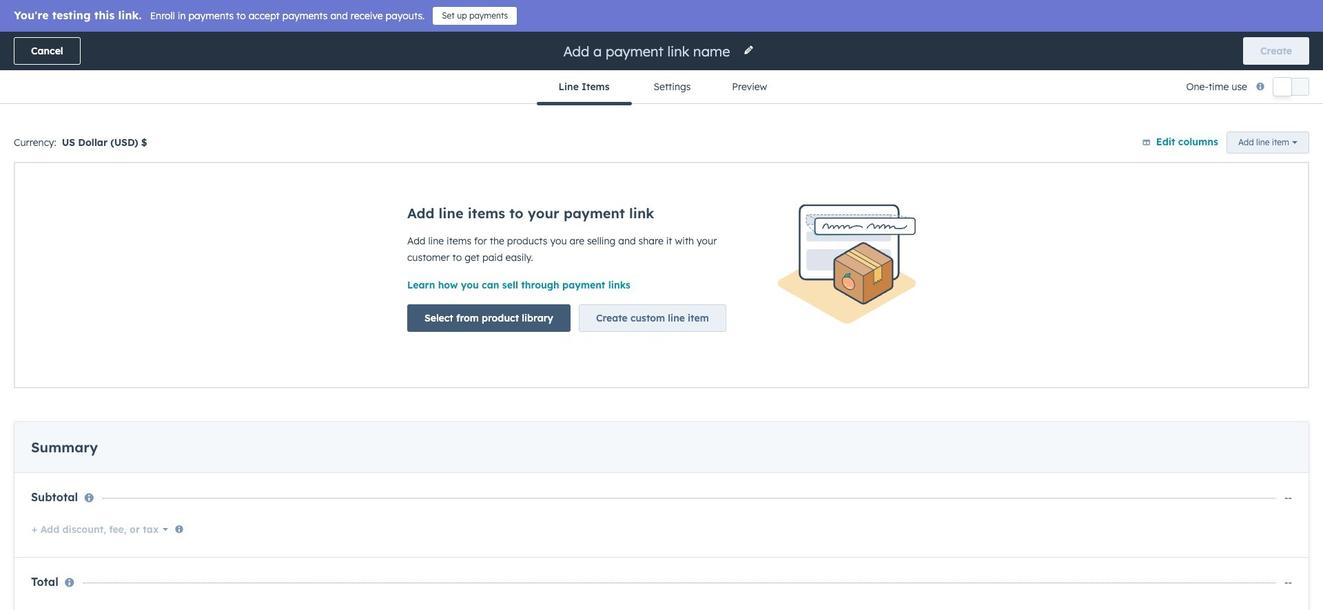 Task type: describe. For each thing, give the bounding box(es) containing it.
Add a payment link name field
[[562, 42, 735, 60]]



Task type: vqa. For each thing, say whether or not it's contained in the screenshot.
dialog
yes



Task type: locate. For each thing, give the bounding box(es) containing it.
page section element
[[0, 32, 1324, 105]]

navigation
[[537, 70, 787, 105]]

dialog
[[0, 0, 1324, 611]]

navigation inside page section element
[[537, 70, 787, 105]]



